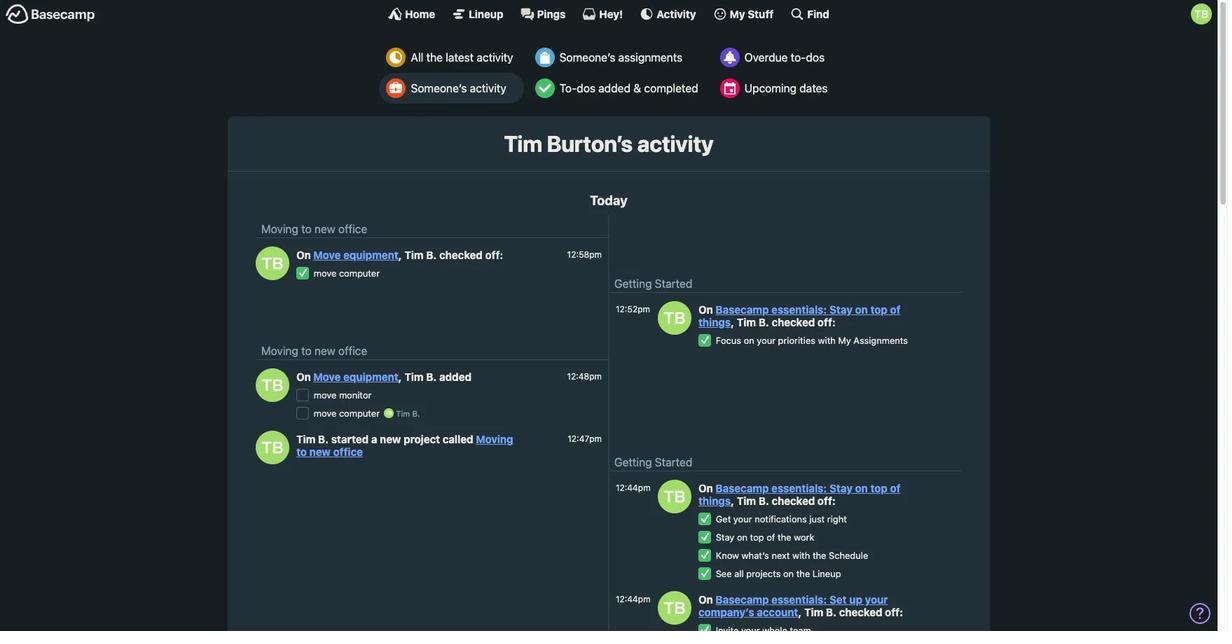 Task type: vqa. For each thing, say whether or not it's contained in the screenshot.
list. in the You're subscribed You'll get a notification when someone comments on this to-do list.
no



Task type: locate. For each thing, give the bounding box(es) containing it.
essentials: down see all projects on the lineup link
[[772, 594, 827, 606]]

1 getting from the top
[[615, 278, 652, 290]]

find
[[808, 7, 830, 20]]

moving for on move equipment ,       tim b. checked off:
[[261, 223, 298, 236]]

2 vertical spatial of
[[767, 532, 775, 543]]

your inside basecamp essentials: set up your company's account
[[865, 594, 888, 606]]

1 getting started from the top
[[615, 278, 693, 290]]

2 vertical spatial activity
[[637, 130, 714, 157]]

1 12:44pm from the top
[[616, 483, 651, 493]]

tim burton image for on move equipment ,       tim b. added
[[256, 368, 289, 402]]

things up get
[[699, 495, 731, 508]]

1 vertical spatial started
[[655, 456, 693, 469]]

with right priorities
[[818, 335, 836, 346]]

project
[[404, 433, 440, 446]]

activity
[[657, 7, 696, 20]]

0 vertical spatial basecamp essentials: stay on top of things link
[[699, 304, 901, 329]]

1 vertical spatial top
[[871, 482, 888, 495]]

hey! button
[[583, 7, 623, 21]]

with
[[818, 335, 836, 346], [793, 550, 810, 561]]

my left assignments
[[838, 335, 851, 346]]

1 basecamp essentials: stay on top of things from the top
[[699, 304, 901, 329]]

0 vertical spatial computer
[[339, 267, 380, 279]]

1 horizontal spatial lineup
[[813, 568, 841, 579]]

0 vertical spatial getting
[[615, 278, 652, 290]]

1 vertical spatial to
[[301, 345, 312, 358]]

0 horizontal spatial my
[[730, 7, 745, 20]]

2 basecamp from the top
[[716, 482, 769, 495]]

on up assignments
[[855, 304, 868, 316]]

2 getting from the top
[[615, 456, 652, 469]]

1 horizontal spatial someone's
[[560, 51, 616, 64]]

know
[[716, 550, 739, 561]]

computer for 1st move computer 'link'
[[339, 267, 380, 279]]

1 vertical spatial with
[[793, 550, 810, 561]]

2 move equipment link from the top
[[313, 371, 399, 384]]

stay up "right"
[[830, 482, 853, 495]]

0 vertical spatial stay
[[830, 304, 853, 316]]

someone's
[[560, 51, 616, 64], [411, 82, 467, 95]]

1 vertical spatial added
[[439, 371, 472, 384]]

tim b.
[[394, 409, 420, 418]]

1 vertical spatial essentials:
[[772, 482, 827, 495]]

office for ,       tim b. added
[[338, 345, 367, 358]]

dos inside overdue to-dos link
[[806, 51, 825, 64]]

0 vertical spatial move equipment link
[[313, 249, 399, 262]]

basecamp essentials: stay on top of things link for priorities
[[699, 304, 901, 329]]

checked
[[439, 249, 483, 262], [772, 316, 815, 329], [772, 495, 815, 508], [839, 606, 883, 619]]

1 vertical spatial things
[[699, 495, 731, 508]]

getting for get your notifications just right
[[615, 456, 652, 469]]

2 move computer from the top
[[314, 408, 380, 419]]

1 horizontal spatial dos
[[806, 51, 825, 64]]

new for on move equipment ,       tim b. added moving to new office link
[[315, 345, 336, 358]]

0 vertical spatial your
[[757, 335, 776, 346]]

0 vertical spatial top
[[871, 304, 888, 316]]

computer down monitor
[[339, 408, 380, 419]]

all the latest activity link
[[379, 42, 524, 73]]

top
[[871, 304, 888, 316], [871, 482, 888, 495], [750, 532, 764, 543]]

0 vertical spatial move computer
[[314, 267, 380, 279]]

basecamp essentials: stay on top of things up the just
[[699, 482, 901, 508]]

0 vertical spatial basecamp
[[716, 304, 769, 316]]

stay down get
[[716, 532, 735, 543]]

0 horizontal spatial lineup
[[469, 7, 504, 20]]

my
[[730, 7, 745, 20], [838, 335, 851, 346]]

1 vertical spatial moving
[[261, 345, 298, 358]]

1 move equipment link from the top
[[313, 249, 399, 262]]

equipment
[[343, 249, 399, 262], [343, 371, 399, 384]]

1 vertical spatial moving to new office link
[[261, 345, 367, 358]]

2 basecamp essentials: stay on top of things from the top
[[699, 482, 901, 508]]

overdue to-dos
[[745, 51, 825, 64]]

office up the on move equipment ,       tim b. added
[[338, 345, 367, 358]]

1 vertical spatial move
[[313, 371, 341, 384]]

0 vertical spatial of
[[890, 304, 901, 316]]

0 vertical spatial my
[[730, 7, 745, 20]]

lineup
[[469, 7, 504, 20], [813, 568, 841, 579]]

computer down on move equipment ,       tim b. checked off:
[[339, 267, 380, 279]]

0 vertical spatial basecamp essentials: stay on top of things
[[699, 304, 901, 329]]

tim burton image
[[1191, 4, 1212, 25], [658, 301, 692, 335], [384, 409, 394, 418], [256, 431, 289, 464], [658, 480, 692, 513], [658, 591, 692, 625]]

your left priorities
[[757, 335, 776, 346]]

0 vertical spatial office
[[338, 223, 367, 236]]

1 vertical spatial moving to new office
[[261, 345, 367, 358]]

started for get your notifications just right
[[655, 456, 693, 469]]

office up on move equipment ,       tim b. checked off:
[[338, 223, 367, 236]]

0 vertical spatial with
[[818, 335, 836, 346]]

all the latest activity
[[411, 51, 513, 64]]

1 vertical spatial move
[[314, 389, 337, 400]]

0 vertical spatial getting started link
[[615, 278, 693, 290]]

to inside moving to new office
[[296, 446, 307, 458]]

off: for 'basecamp essentials: stay on top of things' link associated with priorities
[[818, 316, 836, 329]]

stay for right
[[830, 482, 853, 495]]

0 vertical spatial dos
[[806, 51, 825, 64]]

basecamp down all
[[716, 594, 769, 606]]

1 vertical spatial equipment
[[343, 371, 399, 384]]

2 things from the top
[[699, 495, 731, 508]]

on for 'basecamp essentials: stay on top of things' link associated with priorities
[[699, 304, 716, 316]]

0 vertical spatial tim burton image
[[256, 246, 289, 280]]

what's
[[742, 550, 769, 561]]

0 vertical spatial move computer link
[[314, 267, 380, 279]]

1 essentials: from the top
[[772, 304, 827, 316]]

1 vertical spatial move computer
[[314, 408, 380, 419]]

schedule image
[[720, 78, 740, 98]]

0 vertical spatial to
[[301, 223, 312, 236]]

someone's assignments link
[[528, 42, 709, 73]]

&
[[634, 82, 641, 95]]

1 tim burton image from the top
[[256, 246, 289, 280]]

1 vertical spatial basecamp
[[716, 482, 769, 495]]

move computer link down on move equipment ,       tim b. checked off:
[[314, 267, 380, 279]]

0 horizontal spatial dos
[[577, 82, 596, 95]]

12:44pm element
[[616, 483, 651, 493], [616, 594, 651, 605]]

1 vertical spatial move equipment link
[[313, 371, 399, 384]]

pings
[[537, 7, 566, 20]]

move
[[314, 267, 337, 279], [314, 389, 337, 400], [314, 408, 337, 419]]

assignments
[[619, 51, 683, 64]]

1 vertical spatial someone's
[[411, 82, 467, 95]]

someone's activity link
[[379, 73, 524, 104]]

all
[[411, 51, 424, 64]]

1 computer from the top
[[339, 267, 380, 279]]

with down the work
[[793, 550, 810, 561]]

essentials: up the just
[[772, 482, 827, 495]]

0 vertical spatial getting started
[[615, 278, 693, 290]]

1 vertical spatial basecamp essentials: stay on top of things
[[699, 482, 901, 508]]

of
[[890, 304, 901, 316], [890, 482, 901, 495], [767, 532, 775, 543]]

tim burton image
[[256, 246, 289, 280], [256, 368, 289, 402]]

someone's for someone's activity
[[411, 82, 467, 95]]

2 vertical spatial to
[[296, 446, 307, 458]]

top for get your notifications just right
[[871, 482, 888, 495]]

2 vertical spatial move
[[314, 408, 337, 419]]

2 equipment from the top
[[343, 371, 399, 384]]

basecamp essentials: stay on top of things for priorities
[[699, 304, 901, 329]]

to-
[[791, 51, 806, 64]]

the down get your notifications just right link at the right bottom of the page
[[778, 532, 792, 543]]

moving to new office link
[[261, 223, 367, 236], [261, 345, 367, 358], [296, 433, 513, 458]]

0 vertical spatial 12:44pm element
[[616, 483, 651, 493]]

1 vertical spatial office
[[338, 345, 367, 358]]

1 things from the top
[[699, 316, 731, 329]]

moving to new office
[[261, 223, 367, 236], [261, 345, 367, 358], [296, 433, 513, 458]]

2 getting started link from the top
[[615, 456, 693, 469]]

things
[[699, 316, 731, 329], [699, 495, 731, 508]]

stay
[[830, 304, 853, 316], [830, 482, 853, 495], [716, 532, 735, 543]]

tim burton image for moving to new office link to the bottom
[[256, 431, 289, 464]]

move computer
[[314, 267, 380, 279], [314, 408, 380, 419]]

1 equipment from the top
[[343, 249, 399, 262]]

activity down "completed"
[[637, 130, 714, 157]]

the
[[426, 51, 443, 64], [778, 532, 792, 543], [813, 550, 827, 561], [797, 568, 810, 579]]

priorities
[[778, 335, 816, 346]]

things for get your notifications just right
[[699, 495, 731, 508]]

next
[[772, 550, 790, 561]]

on right focus
[[744, 335, 755, 346]]

just
[[810, 513, 825, 525]]

person report image
[[386, 78, 406, 98]]

1 basecamp essentials: stay on top of things link from the top
[[699, 304, 901, 329]]

basecamp essentials: stay on top of things link
[[699, 304, 901, 329], [699, 482, 901, 508]]

know what's next with the schedule
[[716, 550, 869, 561]]

,       tim b. checked off: up get your notifications just right link at the right bottom of the page
[[731, 495, 836, 508]]

2 getting started from the top
[[615, 456, 693, 469]]

reports image
[[720, 48, 740, 67]]

1 vertical spatial computer
[[339, 408, 380, 419]]

2 12:44pm from the top
[[616, 594, 651, 605]]

on down know what's next with the schedule
[[783, 568, 794, 579]]

things up focus
[[699, 316, 731, 329]]

schedule
[[829, 550, 869, 561]]

1 vertical spatial tim burton image
[[256, 368, 289, 402]]

off: for basecamp essentials: set up your company's account link
[[885, 606, 903, 619]]

0 vertical spatial essentials:
[[772, 304, 827, 316]]

moving to new office link for on move equipment ,       tim b. added
[[261, 345, 367, 358]]

0 vertical spatial 12:44pm
[[616, 483, 651, 493]]

upcoming dates
[[745, 82, 828, 95]]

basecamp for your
[[716, 482, 769, 495]]

account
[[757, 606, 798, 619]]

lineup inside 'main' element
[[469, 7, 504, 20]]

2 vertical spatial essentials:
[[772, 594, 827, 606]]

on up schedule
[[855, 482, 868, 495]]

your right get
[[734, 513, 752, 525]]

2 move from the top
[[313, 371, 341, 384]]

1 vertical spatial 12:44pm element
[[616, 594, 651, 605]]

your right up
[[865, 594, 888, 606]]

1 vertical spatial move computer link
[[314, 408, 380, 419]]

basecamp essentials: stay on top of things link up the just
[[699, 482, 901, 508]]

dos right todo image
[[577, 82, 596, 95]]

0 vertical spatial lineup
[[469, 7, 504, 20]]

started
[[655, 278, 693, 290], [655, 456, 693, 469]]

right
[[827, 513, 847, 525]]

1 12:44pm element from the top
[[616, 483, 651, 493]]

0 vertical spatial equipment
[[343, 249, 399, 262]]

1 vertical spatial of
[[890, 482, 901, 495]]

someone's assignments
[[560, 51, 683, 64]]

things for focus on your priorities with my assignments
[[699, 316, 731, 329]]

0 vertical spatial moving to new office
[[261, 223, 367, 236]]

1 vertical spatial 12:44pm
[[616, 594, 651, 605]]

2 vertical spatial top
[[750, 532, 764, 543]]

off:
[[485, 249, 503, 262], [818, 316, 836, 329], [818, 495, 836, 508], [885, 606, 903, 619]]

0 vertical spatial someone's
[[560, 51, 616, 64]]

added
[[599, 82, 631, 95], [439, 371, 472, 384]]

0 vertical spatial moving to new office link
[[261, 223, 367, 236]]

to-dos added & completed link
[[528, 73, 709, 104]]

2 vertical spatial ,       tim b. checked off:
[[798, 606, 903, 619]]

on for just's 'basecamp essentials: stay on top of things' link
[[855, 482, 868, 495]]

move equipment link
[[313, 249, 399, 262], [313, 371, 399, 384]]

hey!
[[599, 7, 623, 20]]

2 essentials: from the top
[[772, 482, 827, 495]]

2 started from the top
[[655, 456, 693, 469]]

my left "stuff"
[[730, 7, 745, 20]]

move computer down on move equipment ,       tim b. checked off:
[[314, 267, 380, 279]]

1 vertical spatial stay
[[830, 482, 853, 495]]

basecamp essentials: set up your company's account link
[[699, 594, 888, 619]]

tim burton image inside 'main' element
[[1191, 4, 1212, 25]]

get
[[716, 513, 731, 525]]

office
[[338, 223, 367, 236], [338, 345, 367, 358], [333, 446, 363, 458]]

0 vertical spatial ,       tim b. checked off:
[[731, 316, 836, 329]]

12:48pm
[[567, 371, 602, 382]]

2 12:44pm element from the top
[[616, 594, 651, 605]]

,       tim b. checked off: down schedule
[[798, 606, 903, 619]]

activity down all the latest activity
[[470, 82, 507, 95]]

activity inside all the latest activity link
[[477, 51, 513, 64]]

basecamp essentials: stay on top of things
[[699, 304, 901, 329], [699, 482, 901, 508]]

activity inside someone's activity link
[[470, 82, 507, 95]]

on
[[296, 249, 311, 262], [699, 304, 716, 316], [296, 371, 311, 384], [699, 482, 716, 495], [699, 594, 716, 606]]

on move equipment ,       tim b. checked off:
[[296, 249, 503, 262]]

2 move from the top
[[314, 389, 337, 400]]

moving to new office link for on move equipment ,       tim b. checked off:
[[261, 223, 367, 236]]

1 move from the top
[[314, 267, 337, 279]]

0 horizontal spatial someone's
[[411, 82, 467, 95]]

1 vertical spatial your
[[734, 513, 752, 525]]

top for focus on your priorities with my assignments
[[871, 304, 888, 316]]

basecamp up focus
[[716, 304, 769, 316]]

1 vertical spatial activity
[[470, 82, 507, 95]]

0 vertical spatial activity
[[477, 51, 513, 64]]

basecamp up get
[[716, 482, 769, 495]]

essentials: for priorities
[[772, 304, 827, 316]]

basecamp essentials: stay on top of things link up priorities
[[699, 304, 901, 329]]

getting started link
[[615, 278, 693, 290], [615, 456, 693, 469]]

getting
[[615, 278, 652, 290], [615, 456, 652, 469]]

2 computer from the top
[[339, 408, 380, 419]]

move computer down move monitor link
[[314, 408, 380, 419]]

move for on move equipment ,       tim b. checked off:
[[314, 267, 337, 279]]

someone's up to-
[[560, 51, 616, 64]]

the down know what's next with the schedule link
[[797, 568, 810, 579]]

to
[[301, 223, 312, 236], [301, 345, 312, 358], [296, 446, 307, 458]]

essentials: up priorities
[[772, 304, 827, 316]]

2 basecamp essentials: stay on top of things link from the top
[[699, 482, 901, 508]]

office left a
[[333, 446, 363, 458]]

3 basecamp from the top
[[716, 594, 769, 606]]

activity right latest
[[477, 51, 513, 64]]

0 vertical spatial started
[[655, 278, 693, 290]]

2 vertical spatial office
[[333, 446, 363, 458]]

1 vertical spatial getting
[[615, 456, 652, 469]]

moving for on move equipment ,       tim b. added
[[261, 345, 298, 358]]

2 tim burton image from the top
[[256, 368, 289, 402]]

,       tim b. checked off: up priorities
[[731, 316, 836, 329]]

1 vertical spatial ,       tim b. checked off:
[[731, 495, 836, 508]]

someone's down all the latest activity link
[[411, 82, 467, 95]]

1 vertical spatial getting started link
[[615, 456, 693, 469]]

moving
[[261, 223, 298, 236], [261, 345, 298, 358], [476, 433, 513, 446]]

1 horizontal spatial added
[[599, 82, 631, 95]]

1 started from the top
[[655, 278, 693, 290]]

1 move from the top
[[313, 249, 341, 262]]

1 vertical spatial basecamp essentials: stay on top of things link
[[699, 482, 901, 508]]

the down the work
[[813, 550, 827, 561]]

computer
[[339, 267, 380, 279], [339, 408, 380, 419]]

2 horizontal spatial your
[[865, 594, 888, 606]]

0 vertical spatial things
[[699, 316, 731, 329]]

2 vertical spatial moving
[[476, 433, 513, 446]]

lineup down schedule
[[813, 568, 841, 579]]

12:44pm for basecamp essentials: set up your company's account
[[616, 594, 651, 605]]

tim burton image for on move equipment ,       tim b. checked off:
[[256, 246, 289, 280]]

move
[[313, 249, 341, 262], [313, 371, 341, 384]]

move computer link
[[314, 267, 380, 279], [314, 408, 380, 419]]

basecamp essentials: stay on top of things up priorities
[[699, 304, 901, 329]]

stay up focus on your priorities with my assignments link
[[830, 304, 853, 316]]

1 horizontal spatial my
[[838, 335, 851, 346]]

, for basecamp essentials: stay on top of things's '12:44pm' element
[[731, 495, 734, 508]]

1 vertical spatial getting started
[[615, 456, 693, 469]]

dos
[[806, 51, 825, 64], [577, 82, 596, 95]]

dos up dates
[[806, 51, 825, 64]]

2 move computer link from the top
[[314, 408, 380, 419]]

3 essentials: from the top
[[772, 594, 827, 606]]

1 vertical spatial lineup
[[813, 568, 841, 579]]

2 vertical spatial basecamp
[[716, 594, 769, 606]]

added up the called
[[439, 371, 472, 384]]

focus on your priorities with my assignments link
[[716, 335, 908, 346]]

1 vertical spatial dos
[[577, 82, 596, 95]]

0 vertical spatial move
[[313, 249, 341, 262]]

added left &
[[599, 82, 631, 95]]

my inside popup button
[[730, 7, 745, 20]]

0 vertical spatial move
[[314, 267, 337, 279]]

latest
[[446, 51, 474, 64]]

move computer link down move monitor link
[[314, 408, 380, 419]]

basecamp essentials: stay on top of things link for just
[[699, 482, 901, 508]]

of for focus on your priorities with my assignments
[[890, 304, 901, 316]]

tim b. started a new project called
[[296, 433, 476, 446]]

home link
[[388, 7, 435, 21]]

12:58pm element
[[567, 249, 602, 260]]

essentials:
[[772, 304, 827, 316], [772, 482, 827, 495], [772, 594, 827, 606]]

lineup up all the latest activity
[[469, 7, 504, 20]]

basecamp
[[716, 304, 769, 316], [716, 482, 769, 495], [716, 594, 769, 606]]

1 getting started link from the top
[[615, 278, 693, 290]]

1 basecamp from the top
[[716, 304, 769, 316]]

0 vertical spatial moving
[[261, 223, 298, 236]]

0 vertical spatial added
[[599, 82, 631, 95]]

getting started for get
[[615, 456, 693, 469]]

move for on move equipment ,       tim b. added
[[313, 371, 341, 384]]

someone's for someone's assignments
[[560, 51, 616, 64]]



Task type: describe. For each thing, give the bounding box(es) containing it.
1 horizontal spatial with
[[818, 335, 836, 346]]

a
[[371, 433, 377, 446]]

1 vertical spatial my
[[838, 335, 851, 346]]

get your notifications just right
[[716, 513, 847, 525]]

moving to new office for on move equipment ,       tim b. checked off:
[[261, 223, 367, 236]]

stay for with
[[830, 304, 853, 316]]

the for stay on top of the work
[[778, 532, 792, 543]]

12:47pm
[[568, 434, 602, 444]]

moving to new office for on move equipment ,       tim b. added
[[261, 345, 367, 358]]

tim burton image for just's 'basecamp essentials: stay on top of things' link
[[658, 480, 692, 513]]

the for know what's next with the schedule
[[813, 550, 827, 561]]

equipment for ,       tim b. checked off:
[[343, 249, 399, 262]]

main element
[[0, 0, 1218, 27]]

tim burton's activity
[[504, 130, 714, 157]]

move equipment link for ,       tim b. added
[[313, 371, 399, 384]]

tim burton image for 'basecamp essentials: stay on top of things' link associated with priorities
[[658, 301, 692, 335]]

assignments
[[854, 335, 908, 346]]

move for on move equipment ,       tim b. checked off:
[[313, 249, 341, 262]]

off: for just's 'basecamp essentials: stay on top of things' link
[[818, 495, 836, 508]]

focus
[[716, 335, 741, 346]]

switch accounts image
[[6, 4, 95, 25]]

completed
[[644, 82, 698, 95]]

upcoming dates link
[[713, 73, 838, 104]]

work
[[794, 532, 815, 543]]

basecamp essentials: stay on top of things for just
[[699, 482, 901, 508]]

the right all
[[426, 51, 443, 64]]

all
[[735, 568, 744, 579]]

see all projects on the lineup
[[716, 568, 841, 579]]

1 move computer from the top
[[314, 267, 380, 279]]

12:47pm element
[[568, 434, 602, 444]]

on for 'basecamp essentials: stay on top of things' link associated with priorities
[[855, 304, 868, 316]]

activity link
[[640, 7, 696, 21]]

focus on your priorities with my assignments
[[716, 335, 908, 346]]

getting started link for focus on your priorities with my assignments
[[615, 278, 693, 290]]

on for just's 'basecamp essentials: stay on top of things' link
[[699, 482, 716, 495]]

called
[[443, 433, 473, 446]]

my stuff button
[[713, 7, 774, 21]]

2 vertical spatial moving to new office link
[[296, 433, 513, 458]]

new for moving to new office link to the bottom
[[309, 446, 331, 458]]

to for on move equipment ,       tim b. checked off:
[[301, 223, 312, 236]]

on for see all projects on the lineup link
[[783, 568, 794, 579]]

of for get your notifications just right
[[890, 482, 901, 495]]

see
[[716, 568, 732, 579]]

projects
[[746, 568, 781, 579]]

to-
[[560, 82, 577, 95]]

new for moving to new office link associated with on move equipment ,       tim b. checked off:
[[315, 223, 336, 236]]

move equipment link for ,       tim b. checked off:
[[313, 249, 399, 262]]

the for see all projects on the lineup
[[797, 568, 810, 579]]

company's
[[699, 606, 754, 619]]

on up the what's
[[737, 532, 748, 543]]

12:52pm
[[616, 304, 650, 314]]

, for basecamp essentials: set up your company's account's '12:44pm' element
[[798, 606, 802, 619]]

upcoming
[[745, 82, 797, 95]]

on for basecamp essentials: set up your company's account link
[[699, 594, 716, 606]]

12:48pm element
[[567, 371, 602, 382]]

stay on top of the work
[[716, 532, 815, 543]]

find button
[[791, 7, 830, 21]]

today
[[590, 193, 628, 208]]

0 horizontal spatial with
[[793, 550, 810, 561]]

tim burton image for basecamp essentials: set up your company's account link
[[658, 591, 692, 625]]

getting for focus on your priorities with my assignments
[[615, 278, 652, 290]]

dates
[[800, 82, 828, 95]]

know what's next with the schedule link
[[716, 550, 869, 561]]

12:44pm element for basecamp essentials: stay on top of things
[[616, 483, 651, 493]]

,       tim b. checked off: for your
[[731, 316, 836, 329]]

equipment for ,       tim b. added
[[343, 371, 399, 384]]

essentials: for just
[[772, 482, 827, 495]]

home
[[405, 7, 435, 20]]

office for ,       tim b. checked off:
[[338, 223, 367, 236]]

3 move from the top
[[314, 408, 337, 419]]

office inside moving to new office
[[333, 446, 363, 458]]

12:44pm element for basecamp essentials: set up your company's account
[[616, 594, 651, 605]]

basecamp essentials: set up your company's account
[[699, 594, 888, 619]]

todo image
[[535, 78, 555, 98]]

essentials: inside basecamp essentials: set up your company's account
[[772, 594, 827, 606]]

get your notifications just right link
[[716, 513, 847, 525]]

overdue
[[745, 51, 788, 64]]

to for on move equipment ,       tim b. added
[[301, 345, 312, 358]]

2 vertical spatial stay
[[716, 532, 735, 543]]

12:44pm for basecamp essentials: stay on top of things
[[616, 483, 651, 493]]

computer for 2nd move computer 'link' from the top
[[339, 408, 380, 419]]

activity report image
[[386, 48, 406, 67]]

0 horizontal spatial your
[[734, 513, 752, 525]]

,       tim b. checked off: for notifications
[[731, 495, 836, 508]]

1 move computer link from the top
[[314, 267, 380, 279]]

basecamp inside basecamp essentials: set up your company's account
[[716, 594, 769, 606]]

started
[[331, 433, 369, 446]]

up
[[850, 594, 863, 606]]

move for on move equipment ,       tim b. added
[[314, 389, 337, 400]]

see all projects on the lineup link
[[716, 568, 841, 579]]

overdue to-dos link
[[713, 42, 838, 73]]

stay on top of the work link
[[716, 532, 815, 543]]

started for focus on your priorities with my assignments
[[655, 278, 693, 290]]

basecamp for on
[[716, 304, 769, 316]]

notifications
[[755, 513, 807, 525]]

2 vertical spatial moving to new office
[[296, 433, 513, 458]]

on move equipment ,       tim b. added
[[296, 371, 472, 384]]

12:58pm
[[567, 249, 602, 260]]

someone's activity
[[411, 82, 507, 95]]

pings button
[[520, 7, 566, 21]]

my stuff
[[730, 7, 774, 20]]

move monitor
[[314, 389, 372, 400]]

monitor
[[339, 389, 372, 400]]

, for 12:52pm 'element'
[[731, 316, 734, 329]]

1 horizontal spatial your
[[757, 335, 776, 346]]

assignment image
[[535, 48, 555, 67]]

getting started link for get your notifications just right
[[615, 456, 693, 469]]

burton's
[[547, 130, 633, 157]]

dos inside to-dos added & completed link
[[577, 82, 596, 95]]

12:52pm element
[[616, 304, 650, 314]]

set
[[830, 594, 847, 606]]

move monitor link
[[314, 389, 372, 400]]

to-dos added & completed
[[560, 82, 698, 95]]

stuff
[[748, 7, 774, 20]]

getting started for focus
[[615, 278, 693, 290]]

lineup link
[[452, 7, 504, 21]]

0 horizontal spatial added
[[439, 371, 472, 384]]



